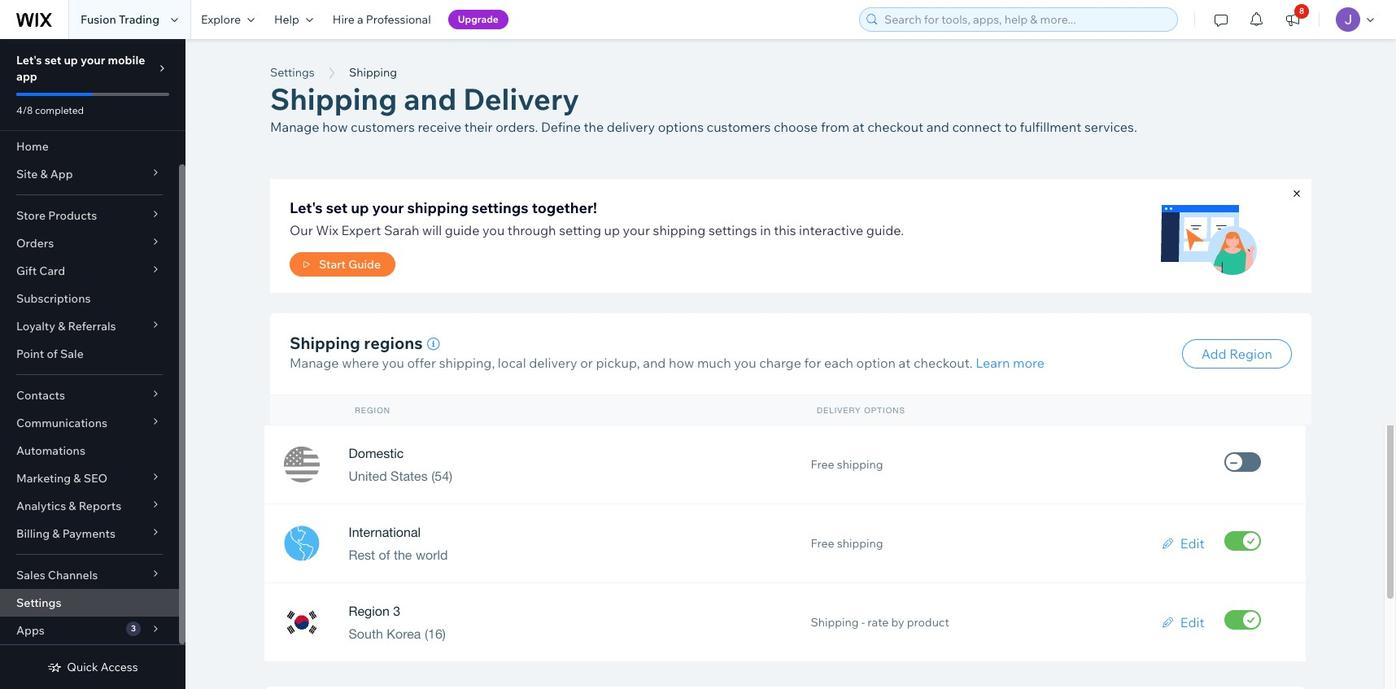 Task type: locate. For each thing, give the bounding box(es) containing it.
customers left choose
[[707, 119, 771, 135]]

completed
[[35, 104, 84, 116]]

0 horizontal spatial customers
[[351, 119, 415, 135]]

up right setting
[[604, 222, 620, 238]]

professional
[[366, 12, 431, 27]]

and right pickup,
[[643, 355, 666, 371]]

marketing & seo button
[[0, 465, 179, 492]]

0 vertical spatial 3
[[393, 604, 401, 618]]

edit for shipping - rate by product
[[1180, 614, 1205, 630]]

up up expert
[[351, 199, 369, 217]]

the right define at top left
[[584, 119, 604, 135]]

settings link down channels
[[0, 589, 179, 617]]

up for mobile
[[64, 53, 78, 68]]

1 horizontal spatial settings
[[270, 65, 315, 80]]

1 vertical spatial region
[[355, 405, 391, 415]]

0 vertical spatial region
[[1230, 346, 1273, 362]]

at right from
[[853, 119, 865, 135]]

1 edit from the top
[[1180, 535, 1205, 551]]

2 vertical spatial up
[[604, 222, 620, 238]]

0 vertical spatial your
[[81, 53, 105, 68]]

upgrade button
[[448, 10, 508, 29]]

up up completed
[[64, 53, 78, 68]]

international
[[349, 525, 421, 539]]

0 vertical spatial the
[[584, 119, 604, 135]]

3
[[393, 604, 401, 618], [131, 623, 136, 634]]

shipping up the where
[[290, 333, 360, 353]]

automations link
[[0, 437, 179, 465]]

& right billing
[[52, 526, 60, 541]]

1 horizontal spatial and
[[643, 355, 666, 371]]

0 horizontal spatial of
[[47, 347, 58, 361]]

0 vertical spatial manage
[[270, 119, 319, 135]]

you right much
[[734, 355, 756, 371]]

edit right edit icon
[[1180, 614, 1205, 630]]

analytics & reports
[[16, 499, 121, 513]]

0 vertical spatial at
[[853, 119, 865, 135]]

region up domestic
[[355, 405, 391, 415]]

region 3 south korea (16)
[[349, 604, 446, 641]]

0 horizontal spatial how
[[322, 119, 348, 135]]

let's for let's set up your shipping settings together!
[[290, 199, 323, 217]]

1 vertical spatial set
[[326, 199, 348, 217]]

1 horizontal spatial the
[[584, 119, 604, 135]]

1 vertical spatial let's
[[290, 199, 323, 217]]

1 vertical spatial settings
[[16, 596, 61, 610]]

edit right edit image
[[1180, 535, 1205, 551]]

1 horizontal spatial delivery
[[607, 119, 655, 135]]

0 horizontal spatial settings link
[[0, 589, 179, 617]]

3 inside sidebar element
[[131, 623, 136, 634]]

let's up our
[[290, 199, 323, 217]]

1 vertical spatial up
[[351, 199, 369, 217]]

1 horizontal spatial of
[[379, 548, 390, 562]]

seo
[[84, 471, 108, 486]]

up inside let's set up your mobile app
[[64, 53, 78, 68]]

2 horizontal spatial and
[[927, 119, 949, 135]]

2 vertical spatial and
[[643, 355, 666, 371]]

settings
[[472, 199, 529, 217], [709, 222, 757, 238]]

region inside button
[[1230, 346, 1273, 362]]

setting
[[559, 222, 601, 238]]

define
[[541, 119, 581, 135]]

manage where you offer shipping, local delivery or pickup, and how much you charge for each option at checkout. learn more
[[290, 355, 1045, 371]]

the inside international rest of the world
[[394, 548, 412, 562]]

0 vertical spatial of
[[47, 347, 58, 361]]

8
[[1299, 6, 1305, 16]]

0 vertical spatial edit
[[1180, 535, 1205, 551]]

quick access button
[[47, 660, 138, 675]]

orders
[[16, 236, 54, 251]]

of inside sidebar element
[[47, 347, 58, 361]]

hire
[[333, 12, 355, 27]]

delivery
[[817, 405, 861, 415]]

& right the "loyalty"
[[58, 319, 65, 334]]

region up south
[[349, 604, 390, 618]]

home link
[[0, 133, 179, 160]]

hire a professional link
[[323, 0, 441, 39]]

region
[[1230, 346, 1273, 362], [355, 405, 391, 415], [349, 604, 390, 618]]

1 horizontal spatial settings link
[[262, 64, 323, 81]]

0 horizontal spatial at
[[853, 119, 865, 135]]

start guide button
[[290, 252, 396, 277]]

1 horizontal spatial at
[[899, 355, 911, 371]]

0 horizontal spatial your
[[81, 53, 105, 68]]

contacts button
[[0, 382, 179, 409]]

fusion trading
[[81, 12, 160, 27]]

0 vertical spatial settings link
[[262, 64, 323, 81]]

region right add
[[1230, 346, 1273, 362]]

you down regions
[[382, 355, 404, 371]]

2 horizontal spatial your
[[623, 222, 650, 238]]

0 vertical spatial let's
[[16, 53, 42, 68]]

billing & payments button
[[0, 520, 179, 548]]

& for marketing
[[73, 471, 81, 486]]

your right setting
[[623, 222, 650, 238]]

access
[[101, 660, 138, 675]]

0 horizontal spatial let's
[[16, 53, 42, 68]]

3 inside region 3 south korea (16)
[[393, 604, 401, 618]]

set for let's set up your mobile app
[[45, 53, 61, 68]]

start guide
[[319, 257, 381, 272]]

(16)
[[425, 627, 446, 641]]

up
[[64, 53, 78, 68], [351, 199, 369, 217], [604, 222, 620, 238]]

settings down help 'button'
[[270, 65, 315, 80]]

& left seo
[[73, 471, 81, 486]]

and up receive
[[404, 81, 457, 117]]

settings up through
[[472, 199, 529, 217]]

shipping left -
[[811, 615, 859, 630]]

0 horizontal spatial up
[[64, 53, 78, 68]]

our
[[290, 222, 313, 238]]

1 horizontal spatial set
[[326, 199, 348, 217]]

0 horizontal spatial set
[[45, 53, 61, 68]]

1 vertical spatial settings link
[[0, 589, 179, 617]]

0 vertical spatial settings
[[270, 65, 315, 80]]

& right the site
[[40, 167, 48, 181]]

south
[[349, 627, 383, 641]]

free shipping down delivery
[[811, 457, 883, 472]]

1 vertical spatial at
[[899, 355, 911, 371]]

1 vertical spatial 3
[[131, 623, 136, 634]]

local
[[498, 355, 526, 371]]

1 vertical spatial of
[[379, 548, 390, 562]]

set up 4/8 completed
[[45, 53, 61, 68]]

your
[[81, 53, 105, 68], [372, 199, 404, 217], [623, 222, 650, 238]]

3 up access
[[131, 623, 136, 634]]

wix
[[316, 222, 339, 238]]

&
[[40, 167, 48, 181], [58, 319, 65, 334], [73, 471, 81, 486], [69, 499, 76, 513], [52, 526, 60, 541]]

site
[[16, 167, 38, 181]]

delivery left options
[[607, 119, 655, 135]]

1 vertical spatial the
[[394, 548, 412, 562]]

a
[[357, 12, 363, 27]]

0 horizontal spatial the
[[394, 548, 412, 562]]

free shipping up -
[[811, 536, 883, 551]]

interactive
[[799, 222, 864, 238]]

let's inside let's set up your mobile app
[[16, 53, 42, 68]]

delivery left or
[[529, 355, 577, 371]]

will
[[422, 222, 442, 238]]

at right option
[[899, 355, 911, 371]]

2 free shipping from the top
[[811, 536, 883, 551]]

of right rest
[[379, 548, 390, 562]]

from
[[821, 119, 850, 135]]

& for billing
[[52, 526, 60, 541]]

shipping
[[407, 199, 469, 217], [653, 222, 706, 238], [837, 457, 883, 472], [837, 536, 883, 551]]

1 vertical spatial free shipping
[[811, 536, 883, 551]]

the left 'world'
[[394, 548, 412, 562]]

1 horizontal spatial up
[[351, 199, 369, 217]]

app
[[50, 167, 73, 181]]

services.
[[1085, 119, 1137, 135]]

store products button
[[0, 202, 179, 229]]

billing & payments
[[16, 526, 116, 541]]

1 vertical spatial settings
[[709, 222, 757, 238]]

1 horizontal spatial how
[[669, 355, 694, 371]]

3 up korea
[[393, 604, 401, 618]]

0 vertical spatial set
[[45, 53, 61, 68]]

1 horizontal spatial customers
[[707, 119, 771, 135]]

start
[[319, 257, 346, 272]]

customers left receive
[[351, 119, 415, 135]]

0 horizontal spatial settings
[[16, 596, 61, 610]]

1 vertical spatial and
[[927, 119, 949, 135]]

expert
[[341, 222, 381, 238]]

let's for let's set up your mobile app
[[16, 53, 42, 68]]

0 vertical spatial settings
[[472, 199, 529, 217]]

sale
[[60, 347, 84, 361]]

1 horizontal spatial 3
[[393, 604, 401, 618]]

customers
[[351, 119, 415, 135], [707, 119, 771, 135]]

fulfillment
[[1020, 119, 1082, 135]]

loyalty & referrals button
[[0, 312, 179, 340]]

2 edit from the top
[[1180, 614, 1205, 630]]

0 horizontal spatial delivery
[[529, 355, 577, 371]]

& inside dropdown button
[[58, 319, 65, 334]]

0 vertical spatial delivery
[[607, 119, 655, 135]]

set up wix
[[326, 199, 348, 217]]

0 horizontal spatial 3
[[131, 623, 136, 634]]

international rest of the world
[[349, 525, 448, 562]]

& inside 'dropdown button'
[[73, 471, 81, 486]]

settings link down help 'button'
[[262, 64, 323, 81]]

0 vertical spatial how
[[322, 119, 348, 135]]

1 customers from the left
[[351, 119, 415, 135]]

1 vertical spatial how
[[669, 355, 694, 371]]

0 horizontal spatial and
[[404, 81, 457, 117]]

settings down sales
[[16, 596, 61, 610]]

charge
[[759, 355, 801, 371]]

site & app button
[[0, 160, 179, 188]]

set inside let's set up your mobile app
[[45, 53, 61, 68]]

by
[[891, 615, 904, 630]]

of
[[47, 347, 58, 361], [379, 548, 390, 562]]

& for loyalty
[[58, 319, 65, 334]]

or
[[580, 355, 593, 371]]

together!
[[532, 199, 597, 217]]

0 vertical spatial and
[[404, 81, 457, 117]]

options
[[864, 405, 906, 415]]

1 vertical spatial edit
[[1180, 614, 1205, 630]]

your left mobile in the top of the page
[[81, 53, 105, 68]]

2 vertical spatial your
[[623, 222, 650, 238]]

you right guide
[[482, 222, 505, 238]]

settings left in
[[709, 222, 757, 238]]

0 vertical spatial free
[[811, 457, 835, 472]]

and left connect
[[927, 119, 949, 135]]

& inside popup button
[[40, 167, 48, 181]]

of left sale
[[47, 347, 58, 361]]

0 horizontal spatial settings
[[472, 199, 529, 217]]

channels
[[48, 568, 98, 583]]

& left reports
[[69, 499, 76, 513]]

1 vertical spatial your
[[372, 199, 404, 217]]

this
[[774, 222, 796, 238]]

your up sarah
[[372, 199, 404, 217]]

korea
[[387, 627, 421, 641]]

settings
[[270, 65, 315, 80], [16, 596, 61, 610]]

region inside region 3 south korea (16)
[[349, 604, 390, 618]]

how
[[322, 119, 348, 135], [669, 355, 694, 371]]

united
[[349, 469, 387, 483]]

point
[[16, 347, 44, 361]]

your inside let's set up your mobile app
[[81, 53, 105, 68]]

guide
[[348, 257, 381, 272]]

1 vertical spatial free
[[811, 536, 835, 551]]

set for let's set up your shipping settings together!
[[326, 199, 348, 217]]

0 vertical spatial free shipping
[[811, 457, 883, 472]]

shipping inside shipping and delivery manage how customers receive their orders. define the delivery options customers choose from at checkout and connect to fulfillment services.
[[270, 81, 397, 117]]

1 horizontal spatial let's
[[290, 199, 323, 217]]

1 horizontal spatial your
[[372, 199, 404, 217]]

contacts
[[16, 388, 65, 403]]

at inside shipping and delivery manage how customers receive their orders. define the delivery options customers choose from at checkout and connect to fulfillment services.
[[853, 119, 865, 135]]

shipping down hire
[[270, 81, 397, 117]]

your for mobile
[[81, 53, 105, 68]]

let's up app
[[16, 53, 42, 68]]

0 vertical spatial up
[[64, 53, 78, 68]]

2 vertical spatial region
[[349, 604, 390, 618]]

shipping and delivery manage how customers receive their orders. define the delivery options customers choose from at checkout and connect to fulfillment services.
[[270, 81, 1137, 135]]

where
[[342, 355, 379, 371]]

sidebar element
[[0, 39, 186, 689]]



Task type: vqa. For each thing, say whether or not it's contained in the screenshot.
Base price per unit $0.00's UNIT
no



Task type: describe. For each thing, give the bounding box(es) containing it.
1 horizontal spatial settings
[[709, 222, 757, 238]]

& for site
[[40, 167, 48, 181]]

4/8 completed
[[16, 104, 84, 116]]

add region
[[1202, 346, 1273, 362]]

trading
[[119, 12, 160, 27]]

pickup,
[[596, 355, 640, 371]]

sales channels
[[16, 568, 98, 583]]

Search for tools, apps, help & more... field
[[880, 8, 1173, 31]]

delivery inside shipping and delivery manage how customers receive their orders. define the delivery options customers choose from at checkout and connect to fulfillment services.
[[607, 119, 655, 135]]

2 horizontal spatial up
[[604, 222, 620, 238]]

of inside international rest of the world
[[379, 548, 390, 562]]

receive
[[418, 119, 462, 135]]

to
[[1005, 119, 1017, 135]]

delivery options
[[817, 405, 906, 415]]

reports
[[79, 499, 121, 513]]

1 vertical spatial manage
[[290, 355, 339, 371]]

orders.
[[496, 119, 538, 135]]

loyalty
[[16, 319, 55, 334]]

settings inside sidebar element
[[16, 596, 61, 610]]

your for shipping
[[372, 199, 404, 217]]

option
[[856, 355, 896, 371]]

referrals
[[68, 319, 116, 334]]

add region button
[[1182, 339, 1292, 369]]

delivery
[[463, 81, 580, 117]]

sales
[[16, 568, 45, 583]]

manage inside shipping and delivery manage how customers receive their orders. define the delivery options customers choose from at checkout and connect to fulfillment services.
[[270, 119, 319, 135]]

store products
[[16, 208, 97, 223]]

subscriptions link
[[0, 285, 179, 312]]

connect
[[952, 119, 1002, 135]]

states
[[391, 469, 428, 483]]

edit image
[[1162, 616, 1174, 628]]

rate
[[868, 615, 889, 630]]

2 horizontal spatial you
[[734, 355, 756, 371]]

0 horizontal spatial you
[[382, 355, 404, 371]]

-
[[861, 615, 865, 630]]

shipping - rate by product
[[811, 615, 949, 630]]

card
[[39, 264, 65, 278]]

let's set up your shipping settings together!
[[290, 199, 597, 217]]

world
[[416, 548, 448, 562]]

the inside shipping and delivery manage how customers receive their orders. define the delivery options customers choose from at checkout and connect to fulfillment services.
[[584, 119, 604, 135]]

much
[[697, 355, 731, 371]]

shipping for and
[[270, 81, 397, 117]]

1 vertical spatial delivery
[[529, 355, 577, 371]]

shipping regions
[[290, 333, 423, 353]]

guide
[[445, 222, 480, 238]]

2 free from the top
[[811, 536, 835, 551]]

app
[[16, 69, 37, 84]]

1 horizontal spatial you
[[482, 222, 505, 238]]

regions
[[364, 333, 423, 353]]

& for analytics
[[69, 499, 76, 513]]

products
[[48, 208, 97, 223]]

quick
[[67, 660, 98, 675]]

their
[[465, 119, 493, 135]]

offer
[[407, 355, 436, 371]]

through
[[508, 222, 556, 238]]

learn more link
[[976, 355, 1045, 371]]

more
[[1013, 355, 1045, 371]]

shipping for regions
[[290, 333, 360, 353]]

payments
[[62, 526, 116, 541]]

1 free shipping from the top
[[811, 457, 883, 472]]

options
[[658, 119, 704, 135]]

choose
[[774, 119, 818, 135]]

explore
[[201, 12, 241, 27]]

shipping,
[[439, 355, 495, 371]]

domestic united states (54)
[[349, 446, 453, 483]]

product
[[907, 615, 949, 630]]

learn
[[976, 355, 1010, 371]]

domestic
[[349, 446, 404, 461]]

marketing & seo
[[16, 471, 108, 486]]

1 free from the top
[[811, 457, 835, 472]]

checkout.
[[914, 355, 973, 371]]

automations
[[16, 443, 85, 458]]

analytics & reports button
[[0, 492, 179, 520]]

sarah
[[384, 222, 419, 238]]

region for region 3 south korea (16)
[[349, 604, 390, 618]]

up for shipping
[[351, 199, 369, 217]]

orders button
[[0, 229, 179, 257]]

communications
[[16, 416, 107, 430]]

guide.
[[866, 222, 904, 238]]

shipping for -
[[811, 615, 859, 630]]

point of sale link
[[0, 340, 179, 368]]

how inside shipping and delivery manage how customers receive their orders. define the delivery options customers choose from at checkout and connect to fulfillment services.
[[322, 119, 348, 135]]

edit for free shipping
[[1180, 535, 1205, 551]]

checkout
[[868, 119, 924, 135]]

region for region
[[355, 405, 391, 415]]

quick access
[[67, 660, 138, 675]]

in
[[760, 222, 771, 238]]

8 button
[[1275, 0, 1311, 39]]

apps
[[16, 623, 45, 638]]

mobile
[[108, 53, 145, 68]]

edit image
[[1162, 537, 1174, 549]]

info tooltip image
[[427, 338, 440, 352]]

marketing
[[16, 471, 71, 486]]

for
[[804, 355, 821, 371]]

communications button
[[0, 409, 179, 437]]

subscriptions
[[16, 291, 91, 306]]

site & app
[[16, 167, 73, 181]]

shipping down the hire a professional
[[349, 65, 397, 80]]

let's set up your mobile app
[[16, 53, 145, 84]]

gift
[[16, 264, 37, 278]]

2 customers from the left
[[707, 119, 771, 135]]



